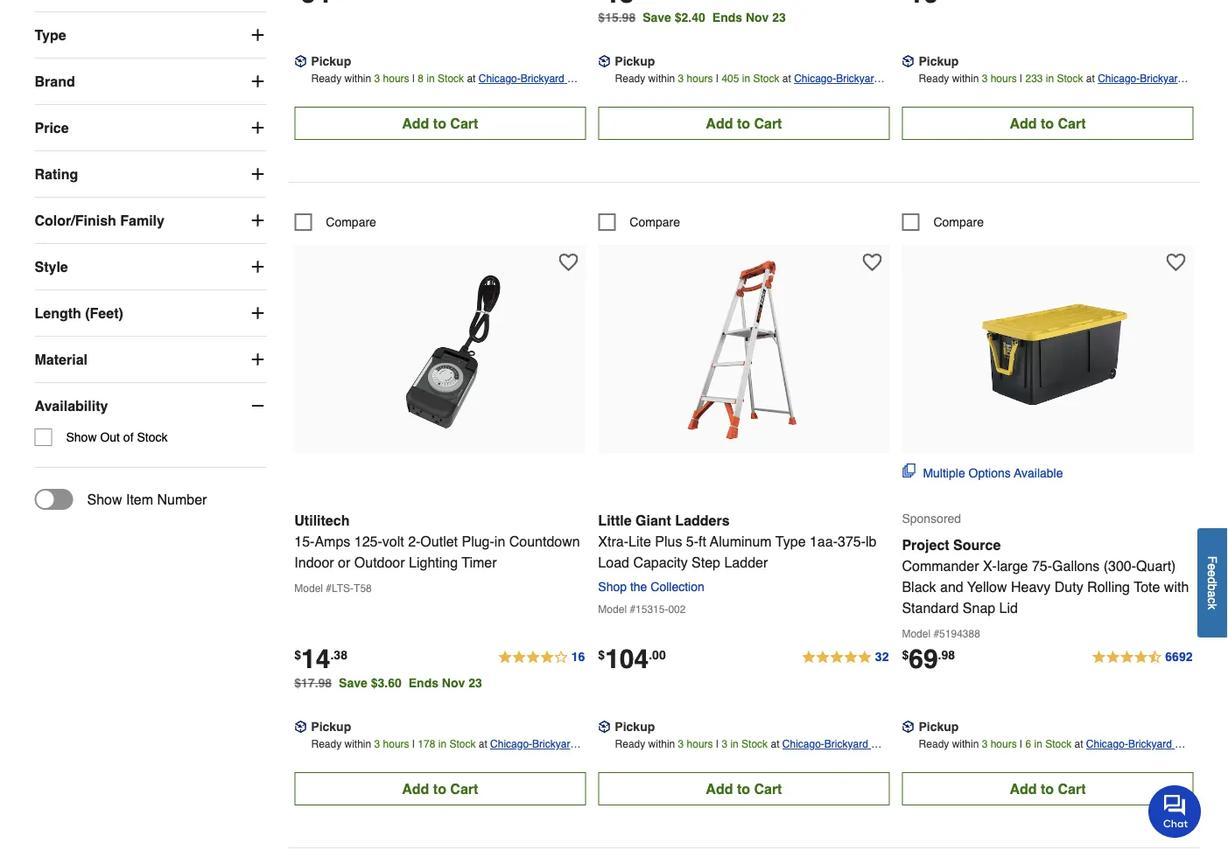 Task type: locate. For each thing, give the bounding box(es) containing it.
in for ready within 3 hours | 8 in stock at chicago-brickyard lowe's
[[427, 73, 435, 85]]

type up brand at left top
[[35, 27, 66, 43]]

save
[[643, 11, 671, 25], [339, 677, 368, 691]]

4 stars image
[[497, 648, 586, 669]]

1 plus image from the top
[[249, 73, 266, 91]]

lowe's inside ready within 3 hours | 6 in stock at chicago-brickyard lowe's
[[1086, 757, 1119, 769]]

at inside ready within 3 hours | 233 in stock at chicago-brickyard lowe's
[[1086, 73, 1095, 85]]

in for ready within 3 hours | 233 in stock at chicago-brickyard lowe's
[[1046, 73, 1054, 85]]

out
[[100, 431, 120, 445]]

5194388
[[939, 629, 980, 641]]

add to cart down the ready within 3 hours | 3 in stock at chicago-brickyard lowe's
[[706, 782, 782, 798]]

plus image inside material "button"
[[249, 351, 266, 369]]

cart down ready within 3 hours | 6 in stock at chicago-brickyard lowe's
[[1058, 782, 1086, 798]]

at inside 'ready within 3 hours | 8 in stock at chicago-brickyard lowe's'
[[467, 73, 476, 85]]

with
[[1164, 579, 1189, 596]]

0 vertical spatial plus image
[[249, 73, 266, 91]]

lowe's for 8
[[479, 90, 511, 103]]

to down "ready within 3 hours | 405 in stock at chicago-brickyard lowe's"
[[737, 115, 750, 132]]

type button
[[35, 13, 266, 58]]

color/finish family
[[35, 213, 165, 229]]

shop the collection link
[[598, 581, 712, 595]]

large
[[997, 558, 1028, 575]]

1 vertical spatial #
[[630, 604, 636, 617]]

ready for ready within 3 hours | 178 in stock at chicago-brickyard lowe's
[[311, 739, 342, 751]]

stock inside the ready within 3 hours | 3 in stock at chicago-brickyard lowe's
[[742, 739, 768, 751]]

rating
[[35, 166, 78, 183]]

# down indoor
[[326, 583, 332, 596]]

model down indoor
[[294, 583, 323, 596]]

in inside ready within 3 hours | 6 in stock at chicago-brickyard lowe's
[[1034, 739, 1043, 751]]

within for ready within 3 hours | 8 in stock at chicago-brickyard lowe's
[[345, 73, 371, 85]]

utilitech 15-amps 125-volt 2-outlet plug-in countdown indoor or outdoor lighting timer
[[294, 513, 580, 571]]

1 horizontal spatial heart outline image
[[1166, 253, 1186, 273]]

xtra-
[[598, 534, 629, 550]]

3 $ from the left
[[902, 649, 909, 663]]

f e e d b a c k button
[[1198, 529, 1228, 638]]

add down ready within 3 hours | 6 in stock at chicago-brickyard lowe's
[[1010, 782, 1037, 798]]

rating button
[[35, 152, 266, 197]]

minus image
[[249, 398, 266, 415]]

0 vertical spatial type
[[35, 27, 66, 43]]

lowe's inside ready within 3 hours | 178 in stock at chicago-brickyard lowe's
[[490, 757, 523, 769]]

3 inside ready within 3 hours | 233 in stock at chicago-brickyard lowe's
[[982, 73, 988, 85]]

yellow
[[967, 579, 1007, 596]]

1 horizontal spatial 23
[[772, 11, 786, 25]]

to for add to cart button under ready within 3 hours | 6 in stock at chicago-brickyard lowe's
[[1041, 782, 1054, 798]]

1 vertical spatial type
[[776, 534, 806, 550]]

0 horizontal spatial ends nov 23 element
[[409, 677, 489, 691]]

1 horizontal spatial compare
[[630, 216, 680, 230]]

chicago- inside 'ready within 3 hours | 8 in stock at chicago-brickyard lowe's'
[[479, 73, 521, 85]]

or
[[338, 555, 350, 571]]

|
[[412, 73, 415, 85], [716, 73, 719, 85], [1020, 73, 1023, 85], [412, 739, 415, 751], [716, 739, 719, 751], [1020, 739, 1023, 751]]

0 vertical spatial nov
[[746, 11, 769, 25]]

compare inside 5014114195 element
[[630, 216, 680, 230]]

cart down ready within 3 hours | 178 in stock at chicago-brickyard lowe's
[[450, 782, 478, 798]]

at inside ready within 3 hours | 178 in stock at chicago-brickyard lowe's
[[479, 739, 487, 751]]

chicago- inside the ready within 3 hours | 3 in stock at chicago-brickyard lowe's
[[782, 739, 825, 751]]

save down .38
[[339, 677, 368, 691]]

4.5 stars image
[[1091, 648, 1194, 669]]

| for 405
[[716, 73, 719, 85]]

pickup for ready within 3 hours | 233 in stock at chicago-brickyard lowe's
[[919, 55, 959, 69]]

ends nov 23 element right $2.40
[[712, 11, 793, 25]]

add
[[402, 115, 429, 132], [706, 115, 733, 132], [1010, 115, 1037, 132], [402, 782, 429, 798], [706, 782, 733, 798], [1010, 782, 1037, 798]]

show left item
[[87, 492, 122, 508]]

within for ready within 3 hours | 405 in stock at chicago-brickyard lowe's
[[648, 73, 675, 85]]

0 horizontal spatial heart outline image
[[863, 253, 882, 273]]

0 horizontal spatial ends
[[409, 677, 439, 691]]

pickup image
[[294, 56, 307, 68], [598, 56, 611, 68], [294, 722, 307, 734], [598, 722, 611, 734], [902, 722, 914, 734]]

3 for ready within 3 hours | 6 in stock at chicago-brickyard lowe's
[[982, 739, 988, 751]]

pickup
[[311, 55, 351, 69], [615, 55, 655, 69], [919, 55, 959, 69], [311, 721, 351, 735], [615, 721, 655, 735], [919, 721, 959, 735]]

lowe's inside ready within 3 hours | 233 in stock at chicago-brickyard lowe's
[[1098, 90, 1130, 103]]

3 plus image from the top
[[249, 259, 266, 276]]

plus image
[[249, 73, 266, 91], [249, 119, 266, 137], [249, 212, 266, 230]]

1 vertical spatial plus image
[[249, 119, 266, 137]]

1 horizontal spatial model
[[598, 604, 627, 617]]

2 horizontal spatial $
[[902, 649, 909, 663]]

cart down ready within 3 hours | 233 in stock at chicago-brickyard lowe's at the top right
[[1058, 115, 1086, 132]]

ready inside ready within 3 hours | 178 in stock at chicago-brickyard lowe's
[[311, 739, 342, 751]]

2 $ from the left
[[598, 649, 605, 663]]

in for ready within 3 hours | 3 in stock at chicago-brickyard lowe's
[[731, 739, 739, 751]]

cart
[[450, 115, 478, 132], [754, 115, 782, 132], [1058, 115, 1086, 132], [450, 782, 478, 798], [754, 782, 782, 798], [1058, 782, 1086, 798]]

plus image inside brand button
[[249, 73, 266, 91]]

0 horizontal spatial type
[[35, 27, 66, 43]]

pickup for ready within 3 hours | 8 in stock at chicago-brickyard lowe's
[[311, 55, 351, 69]]

3 for ready within 3 hours | 8 in stock at chicago-brickyard lowe's
[[374, 73, 380, 85]]

3 compare from the left
[[934, 216, 984, 230]]

lowe's
[[479, 90, 511, 103], [794, 90, 827, 103], [1098, 90, 1130, 103], [490, 757, 523, 769], [782, 757, 815, 769], [1086, 757, 1119, 769]]

add to cart down ready within 3 hours | 233 in stock at chicago-brickyard lowe's at the top right
[[1010, 115, 1086, 132]]

type
[[35, 27, 66, 43], [776, 534, 806, 550]]

23 up "ready within 3 hours | 405 in stock at chicago-brickyard lowe's"
[[772, 11, 786, 25]]

e up d at the bottom right of the page
[[1206, 564, 1220, 571]]

chicago-brickyard lowe's button for ready within 3 hours | 3 in stock at chicago-brickyard lowe's
[[782, 737, 890, 769]]

to down ready within 3 hours | 178 in stock at chicago-brickyard lowe's
[[433, 782, 446, 798]]

add for add to cart button below "ready within 3 hours | 405 in stock at chicago-brickyard lowe's"
[[706, 115, 733, 132]]

add to cart down "ready within 3 hours | 405 in stock at chicago-brickyard lowe's"
[[706, 115, 782, 132]]

23 for $15.98 save $2.40 ends nov 23
[[772, 11, 786, 25]]

save for save $3.60
[[339, 677, 368, 691]]

compare for 5014300771 element
[[326, 216, 376, 230]]

23 for $17.98 save $3.60 ends nov 23
[[469, 677, 482, 691]]

plus image inside the rating button
[[249, 166, 266, 183]]

plus image inside type button
[[249, 27, 266, 44]]

$ 104 .00
[[598, 645, 666, 675]]

ready inside 'ready within 3 hours | 8 in stock at chicago-brickyard lowe's'
[[311, 73, 342, 85]]

cart for add to cart button below ready within 3 hours | 178 in stock at chicago-brickyard lowe's
[[450, 782, 478, 798]]

within inside ready within 3 hours | 178 in stock at chicago-brickyard lowe's
[[345, 739, 371, 751]]

lts-
[[332, 583, 354, 596]]

add down the 178 on the bottom
[[402, 782, 429, 798]]

.38
[[330, 649, 347, 663]]

ready for ready within 3 hours | 3 in stock at chicago-brickyard lowe's
[[615, 739, 645, 751]]

pickup image for ready within 3 hours | 178 in stock at chicago-brickyard lowe's
[[294, 722, 307, 734]]

availability button
[[35, 384, 266, 429]]

plus image for price
[[249, 119, 266, 137]]

plus
[[655, 534, 682, 550]]

$17.98
[[294, 677, 332, 691]]

1 $ from the left
[[294, 649, 301, 663]]

2 heart outline image from the left
[[1166, 253, 1186, 273]]

hours inside 'ready within 3 hours | 8 in stock at chicago-brickyard lowe's'
[[383, 73, 409, 85]]

aluminum
[[710, 534, 772, 550]]

brickyard inside ready within 3 hours | 178 in stock at chicago-brickyard lowe's
[[532, 739, 576, 751]]

chicago- inside ready within 3 hours | 233 in stock at chicago-brickyard lowe's
[[1098, 73, 1140, 85]]

lowe's inside the ready within 3 hours | 3 in stock at chicago-brickyard lowe's
[[782, 757, 815, 769]]

add to cart down 'ready within 3 hours | 8 in stock at chicago-brickyard lowe's'
[[402, 115, 478, 132]]

ready inside ready within 3 hours | 233 in stock at chicago-brickyard lowe's
[[919, 73, 949, 85]]

standard
[[902, 600, 959, 617]]

utilitech
[[294, 513, 350, 529]]

0 horizontal spatial compare
[[326, 216, 376, 230]]

3 inside ready within 3 hours | 6 in stock at chicago-brickyard lowe's
[[982, 739, 988, 751]]

1 horizontal spatial nov
[[746, 11, 769, 25]]

stock for ready within 3 hours | 3 in stock at chicago-brickyard lowe's
[[742, 739, 768, 751]]

1 horizontal spatial #
[[630, 604, 636, 617]]

compare inside '5013943287' element
[[934, 216, 984, 230]]

availability
[[35, 398, 108, 415]]

hours for 405
[[687, 73, 713, 85]]

0 horizontal spatial nov
[[442, 677, 465, 691]]

plus image inside style button
[[249, 259, 266, 276]]

add down "233"
[[1010, 115, 1037, 132]]

brickyard inside 'ready within 3 hours | 8 in stock at chicago-brickyard lowe's'
[[521, 73, 564, 85]]

0 vertical spatial #
[[326, 583, 332, 596]]

brickyard inside ready within 3 hours | 233 in stock at chicago-brickyard lowe's
[[1140, 73, 1184, 85]]

6692 button
[[1091, 648, 1194, 669]]

add for add to cart button below 'ready within 3 hours | 8 in stock at chicago-brickyard lowe's'
[[402, 115, 429, 132]]

f e e d b a c k
[[1206, 556, 1220, 610]]

tote
[[1134, 579, 1160, 596]]

0 vertical spatial ends
[[712, 11, 742, 25]]

stock for ready within 3 hours | 6 in stock at chicago-brickyard lowe's
[[1045, 739, 1072, 751]]

actual price $14.38 element
[[294, 645, 347, 675]]

lowe's inside "ready within 3 hours | 405 in stock at chicago-brickyard lowe's"
[[794, 90, 827, 103]]

23 up ready within 3 hours | 178 in stock at chicago-brickyard lowe's
[[469, 677, 482, 691]]

cart down "ready within 3 hours | 405 in stock at chicago-brickyard lowe's"
[[754, 115, 782, 132]]

at inside the ready within 3 hours | 3 in stock at chicago-brickyard lowe's
[[771, 739, 780, 751]]

nov right "$3.60"
[[442, 677, 465, 691]]

$ 14 .38
[[294, 645, 347, 675]]

to down the ready within 3 hours | 3 in stock at chicago-brickyard lowe's
[[737, 782, 750, 798]]

add down the ready within 3 hours | 3 in stock at chicago-brickyard lowe's
[[706, 782, 733, 798]]

ready inside "ready within 3 hours | 405 in stock at chicago-brickyard lowe's"
[[615, 73, 645, 85]]

| inside ready within 3 hours | 6 in stock at chicago-brickyard lowe's
[[1020, 739, 1023, 751]]

in inside ready within 3 hours | 178 in stock at chicago-brickyard lowe's
[[438, 739, 447, 751]]

model for model # 15315-002
[[598, 604, 627, 617]]

hours
[[383, 73, 409, 85], [687, 73, 713, 85], [991, 73, 1017, 85], [383, 739, 409, 751], [687, 739, 713, 751], [991, 739, 1017, 751]]

1aa-
[[810, 534, 838, 550]]

within inside "ready within 3 hours | 405 in stock at chicago-brickyard lowe's"
[[648, 73, 675, 85]]

4 plus image from the top
[[249, 305, 266, 323]]

add down 405
[[706, 115, 733, 132]]

at for 405
[[782, 73, 791, 85]]

plus image inside color/finish family button
[[249, 212, 266, 230]]

$ 69 .98
[[902, 645, 955, 675]]

little giant ladders xtra-lite plus 5-ft aluminum type 1aa-375-lb load capacity step ladder
[[598, 513, 877, 571]]

0 vertical spatial show
[[66, 431, 97, 445]]

1 vertical spatial save
[[339, 677, 368, 691]]

32
[[875, 651, 889, 665]]

0 horizontal spatial $
[[294, 649, 301, 663]]

1 horizontal spatial ends
[[712, 11, 742, 25]]

duty
[[1055, 579, 1084, 596]]

to down ready within 3 hours | 6 in stock at chicago-brickyard lowe's
[[1041, 782, 1054, 798]]

within inside ready within 3 hours | 233 in stock at chicago-brickyard lowe's
[[952, 73, 979, 85]]

2 plus image from the top
[[249, 166, 266, 183]]

lowe's inside 'ready within 3 hours | 8 in stock at chicago-brickyard lowe's'
[[479, 90, 511, 103]]

multiple options available link
[[902, 464, 1063, 483]]

hours inside ready within 3 hours | 6 in stock at chicago-brickyard lowe's
[[991, 739, 1017, 751]]

0 vertical spatial model
[[294, 583, 323, 596]]

was price $15.98 element
[[598, 6, 643, 25]]

2 vertical spatial model
[[902, 629, 931, 641]]

within inside 'ready within 3 hours | 8 in stock at chicago-brickyard lowe's'
[[345, 73, 371, 85]]

1 plus image from the top
[[249, 27, 266, 44]]

e up b
[[1206, 571, 1220, 577]]

in inside "ready within 3 hours | 405 in stock at chicago-brickyard lowe's"
[[742, 73, 750, 85]]

compare for 5014114195 element
[[630, 216, 680, 230]]

at inside "ready within 3 hours | 405 in stock at chicago-brickyard lowe's"
[[782, 73, 791, 85]]

1 horizontal spatial save
[[643, 11, 671, 25]]

chicago- inside ready within 3 hours | 6 in stock at chicago-brickyard lowe's
[[1086, 739, 1128, 751]]

rolling
[[1087, 579, 1130, 596]]

| inside ready within 3 hours | 233 in stock at chicago-brickyard lowe's
[[1020, 73, 1023, 85]]

type left the 1aa-
[[776, 534, 806, 550]]

add down 'ready within 3 hours | 8 in stock at chicago-brickyard lowe's'
[[402, 115, 429, 132]]

model
[[294, 583, 323, 596], [598, 604, 627, 617], [902, 629, 931, 641]]

1 horizontal spatial $
[[598, 649, 605, 663]]

cart down the ready within 3 hours | 3 in stock at chicago-brickyard lowe's
[[754, 782, 782, 798]]

14
[[301, 645, 330, 675]]

$ for 69
[[902, 649, 909, 663]]

stock
[[438, 73, 464, 85], [753, 73, 780, 85], [1057, 73, 1083, 85], [137, 431, 168, 445], [449, 739, 476, 751], [742, 739, 768, 751], [1045, 739, 1072, 751]]

show item number element
[[35, 490, 207, 511]]

model # 5194388
[[902, 629, 980, 641]]

hours for 233
[[991, 73, 1017, 85]]

at inside ready within 3 hours | 6 in stock at chicago-brickyard lowe's
[[1075, 739, 1083, 751]]

countdown
[[509, 534, 580, 550]]

stock inside "ready within 3 hours | 405 in stock at chicago-brickyard lowe's"
[[753, 73, 780, 85]]

length
[[35, 306, 81, 322]]

plus image for brand
[[249, 73, 266, 91]]

to down 'ready within 3 hours | 8 in stock at chicago-brickyard lowe's'
[[433, 115, 446, 132]]

1 horizontal spatial type
[[776, 534, 806, 550]]

| inside "ready within 3 hours | 405 in stock at chicago-brickyard lowe's"
[[716, 73, 719, 85]]

family
[[120, 213, 165, 229]]

chicago-brickyard lowe's button for ready within 3 hours | 6 in stock at chicago-brickyard lowe's
[[1086, 737, 1194, 769]]

hours inside ready within 3 hours | 233 in stock at chicago-brickyard lowe's
[[991, 73, 1017, 85]]

volt
[[382, 534, 404, 550]]

178
[[418, 739, 435, 751]]

2 horizontal spatial #
[[934, 629, 939, 641]]

within for ready within 3 hours | 3 in stock at chicago-brickyard lowe's
[[648, 739, 675, 751]]

nov right $2.40
[[746, 11, 769, 25]]

add to cart button down "ready within 3 hours | 405 in stock at chicago-brickyard lowe's"
[[598, 107, 890, 140]]

lowe's for 178
[[490, 757, 523, 769]]

$
[[294, 649, 301, 663], [598, 649, 605, 663], [902, 649, 909, 663]]

chat invite button image
[[1149, 785, 1202, 839]]

show left "out"
[[66, 431, 97, 445]]

5 plus image from the top
[[249, 351, 266, 369]]

cart for add to cart button below "ready within 3 hours | 405 in stock at chicago-brickyard lowe's"
[[754, 115, 782, 132]]

0 horizontal spatial save
[[339, 677, 368, 691]]

3 for ready within 3 hours | 405 in stock at chicago-brickyard lowe's
[[678, 73, 684, 85]]

brickyard for ready within 3 hours | 178 in stock at chicago-brickyard lowe's
[[532, 739, 576, 751]]

stock inside ready within 3 hours | 233 in stock at chicago-brickyard lowe's
[[1057, 73, 1083, 85]]

within inside ready within 3 hours | 6 in stock at chicago-brickyard lowe's
[[952, 739, 979, 751]]

hours inside the ready within 3 hours | 3 in stock at chicago-brickyard lowe's
[[687, 739, 713, 751]]

savings save $3.60 element
[[339, 677, 489, 691]]

add for add to cart button under the ready within 3 hours | 3 in stock at chicago-brickyard lowe's
[[706, 782, 733, 798]]

$ up was price $17.98 element
[[294, 649, 301, 663]]

3 inside "ready within 3 hours | 405 in stock at chicago-brickyard lowe's"
[[678, 73, 684, 85]]

3 plus image from the top
[[249, 212, 266, 230]]

save left $2.40
[[643, 11, 671, 25]]

| for 8
[[412, 73, 415, 85]]

hours inside "ready within 3 hours | 405 in stock at chicago-brickyard lowe's"
[[687, 73, 713, 85]]

show
[[66, 431, 97, 445], [87, 492, 122, 508]]

stock for ready within 3 hours | 233 in stock at chicago-brickyard lowe's
[[1057, 73, 1083, 85]]

| for 3
[[716, 739, 719, 751]]

1 compare from the left
[[326, 216, 376, 230]]

brickyard for ready within 3 hours | 405 in stock at chicago-brickyard lowe's
[[836, 73, 880, 85]]

$ right 32 at the bottom
[[902, 649, 909, 663]]

| inside ready within 3 hours | 178 in stock at chicago-brickyard lowe's
[[412, 739, 415, 751]]

brickyard inside "ready within 3 hours | 405 in stock at chicago-brickyard lowe's"
[[836, 73, 880, 85]]

plus image
[[249, 27, 266, 44], [249, 166, 266, 183], [249, 259, 266, 276], [249, 305, 266, 323], [249, 351, 266, 369]]

$2.40
[[675, 11, 705, 25]]

lowe's for 233
[[1098, 90, 1130, 103]]

pickup image for ready within 3 hours | 6 in stock at chicago-brickyard lowe's
[[902, 722, 914, 734]]

within inside the ready within 3 hours | 3 in stock at chicago-brickyard lowe's
[[648, 739, 675, 751]]

ends right $2.40
[[712, 11, 742, 25]]

little giant ladders xtra-lite plus 5-ft aluminum type 1aa-375-lb load capacity step ladder image
[[648, 254, 840, 447]]

in inside ready within 3 hours | 233 in stock at chicago-brickyard lowe's
[[1046, 73, 1054, 85]]

outlet
[[421, 534, 458, 550]]

add to cart for add to cart button under the ready within 3 hours | 3 in stock at chicago-brickyard lowe's
[[706, 782, 782, 798]]

compare inside 5014300771 element
[[326, 216, 376, 230]]

in inside 'ready within 3 hours | 8 in stock at chicago-brickyard lowe's'
[[427, 73, 435, 85]]

0 vertical spatial ends nov 23 element
[[712, 11, 793, 25]]

$ right 16
[[598, 649, 605, 663]]

add to cart down ready within 3 hours | 6 in stock at chicago-brickyard lowe's
[[1010, 782, 1086, 798]]

heart outline image
[[863, 253, 882, 273], [1166, 253, 1186, 273]]

1 vertical spatial ends nov 23 element
[[409, 677, 489, 691]]

add to cart down ready within 3 hours | 178 in stock at chicago-brickyard lowe's
[[402, 782, 478, 798]]

chicago-brickyard lowe's button for ready within 3 hours | 8 in stock at chicago-brickyard lowe's
[[479, 70, 586, 103]]

brickyard inside the ready within 3 hours | 3 in stock at chicago-brickyard lowe's
[[825, 739, 868, 751]]

2 vertical spatial plus image
[[249, 212, 266, 230]]

1 horizontal spatial ends nov 23 element
[[712, 11, 793, 25]]

1 vertical spatial ends
[[409, 677, 439, 691]]

model down shop
[[598, 604, 627, 617]]

in inside the ready within 3 hours | 3 in stock at chicago-brickyard lowe's
[[731, 739, 739, 751]]

1 vertical spatial model
[[598, 604, 627, 617]]

# up the '.98'
[[934, 629, 939, 641]]

hours for 8
[[383, 73, 409, 85]]

2 plus image from the top
[[249, 119, 266, 137]]

ends nov 23 element
[[712, 11, 793, 25], [409, 677, 489, 691]]

at
[[467, 73, 476, 85], [782, 73, 791, 85], [1086, 73, 1095, 85], [479, 739, 487, 751], [771, 739, 780, 751], [1075, 739, 1083, 751]]

plus image inside the 'length (feet)' button
[[249, 305, 266, 323]]

chicago- inside ready within 3 hours | 178 in stock at chicago-brickyard lowe's
[[490, 739, 532, 751]]

cart down 'ready within 3 hours | 8 in stock at chicago-brickyard lowe's'
[[450, 115, 478, 132]]

2 horizontal spatial model
[[902, 629, 931, 641]]

and
[[940, 579, 964, 596]]

| inside the ready within 3 hours | 3 in stock at chicago-brickyard lowe's
[[716, 739, 719, 751]]

cart for add to cart button below ready within 3 hours | 233 in stock at chicago-brickyard lowe's at the top right
[[1058, 115, 1086, 132]]

0 vertical spatial save
[[643, 11, 671, 25]]

chicago-
[[479, 73, 521, 85], [794, 73, 836, 85], [1098, 73, 1140, 85], [490, 739, 532, 751], [782, 739, 825, 751], [1086, 739, 1128, 751]]

model up 69
[[902, 629, 931, 641]]

pickup image
[[902, 56, 914, 68]]

$ inside $ 69 .98
[[902, 649, 909, 663]]

capacity
[[633, 555, 688, 571]]

pickup for ready within 3 hours | 178 in stock at chicago-brickyard lowe's
[[311, 721, 351, 735]]

hours inside ready within 3 hours | 178 in stock at chicago-brickyard lowe's
[[383, 739, 409, 751]]

f
[[1206, 556, 1220, 564]]

1 vertical spatial show
[[87, 492, 122, 508]]

2 compare from the left
[[630, 216, 680, 230]]

show out of stock
[[66, 431, 168, 445]]

little
[[598, 513, 632, 529]]

2 e from the top
[[1206, 571, 1220, 577]]

black
[[902, 579, 936, 596]]

stock inside 'ready within 3 hours | 8 in stock at chicago-brickyard lowe's'
[[438, 73, 464, 85]]

material
[[35, 352, 88, 368]]

color/finish
[[35, 213, 116, 229]]

stock for ready within 3 hours | 405 in stock at chicago-brickyard lowe's
[[753, 73, 780, 85]]

$ inside $ 14 .38
[[294, 649, 301, 663]]

nov for $15.98 save $2.40 ends nov 23
[[746, 11, 769, 25]]

5013943287 element
[[902, 214, 984, 231]]

5014300771 element
[[294, 214, 376, 231]]

1 vertical spatial nov
[[442, 677, 465, 691]]

plus image for type
[[249, 27, 266, 44]]

add to cart button down the ready within 3 hours | 3 in stock at chicago-brickyard lowe's
[[598, 773, 890, 807]]

ends nov 23 element right "$3.60"
[[409, 677, 489, 691]]

ready inside the ready within 3 hours | 3 in stock at chicago-brickyard lowe's
[[615, 739, 645, 751]]

chicago- inside "ready within 3 hours | 405 in stock at chicago-brickyard lowe's"
[[794, 73, 836, 85]]

at for 3
[[771, 739, 780, 751]]

within
[[345, 73, 371, 85], [648, 73, 675, 85], [952, 73, 979, 85], [345, 739, 371, 751], [648, 739, 675, 751], [952, 739, 979, 751]]

ladder
[[724, 555, 768, 571]]

source
[[953, 537, 1001, 554]]

ready inside ready within 3 hours | 6 in stock at chicago-brickyard lowe's
[[919, 739, 949, 751]]

stock inside ready within 3 hours | 6 in stock at chicago-brickyard lowe's
[[1045, 739, 1072, 751]]

2 horizontal spatial compare
[[934, 216, 984, 230]]

brickyard for ready within 3 hours | 8 in stock at chicago-brickyard lowe's
[[521, 73, 564, 85]]

plus image inside the "price" button
[[249, 119, 266, 137]]

3 inside ready within 3 hours | 178 in stock at chicago-brickyard lowe's
[[374, 739, 380, 751]]

ends nov 23 element for $17.98 save $3.60 ends nov 23
[[409, 677, 489, 691]]

ready within 3 hours | 405 in stock at chicago-brickyard lowe's
[[615, 73, 883, 103]]

| inside 'ready within 3 hours | 8 in stock at chicago-brickyard lowe's'
[[412, 73, 415, 85]]

3 inside 'ready within 3 hours | 8 in stock at chicago-brickyard lowe's'
[[374, 73, 380, 85]]

brickyard inside ready within 3 hours | 6 in stock at chicago-brickyard lowe's
[[1128, 739, 1172, 751]]

2 vertical spatial #
[[934, 629, 939, 641]]

pickup image for ready within 3 hours | 8 in stock at chicago-brickyard lowe's
[[294, 56, 307, 68]]

0 vertical spatial 23
[[772, 11, 786, 25]]

add to cart button down ready within 3 hours | 233 in stock at chicago-brickyard lowe's at the top right
[[902, 107, 1194, 140]]

1 vertical spatial 23
[[469, 677, 482, 691]]

utilitech 15-amps 125-volt 2-outlet plug-in countdown indoor or outdoor lighting timer image
[[344, 254, 537, 447]]

0 horizontal spatial 23
[[469, 677, 482, 691]]

0 horizontal spatial #
[[326, 583, 332, 596]]

0 horizontal spatial model
[[294, 583, 323, 596]]

stock inside ready within 3 hours | 178 in stock at chicago-brickyard lowe's
[[449, 739, 476, 751]]

to down ready within 3 hours | 233 in stock at chicago-brickyard lowe's at the top right
[[1041, 115, 1054, 132]]

hours for 6
[[991, 739, 1017, 751]]

ends right "$3.60"
[[409, 677, 439, 691]]

chicago-brickyard lowe's button for ready within 3 hours | 405 in stock at chicago-brickyard lowe's
[[794, 70, 890, 103]]

# down 'the'
[[630, 604, 636, 617]]

$ inside $ 104 .00
[[598, 649, 605, 663]]

add to cart button down 'ready within 3 hours | 8 in stock at chicago-brickyard lowe's'
[[294, 107, 586, 140]]



Task type: vqa. For each thing, say whether or not it's contained in the screenshot.
products to the top
no



Task type: describe. For each thing, give the bounding box(es) containing it.
actual price $69.98 element
[[902, 645, 955, 675]]

style button
[[35, 245, 266, 290]]

# for 5194388
[[934, 629, 939, 641]]

brand button
[[35, 59, 266, 105]]

the
[[630, 581, 647, 595]]

giant
[[636, 513, 671, 529]]

32 button
[[801, 648, 890, 669]]

ready within 3 hours | 6 in stock at chicago-brickyard lowe's
[[919, 739, 1175, 769]]

5-
[[686, 534, 699, 550]]

amps
[[315, 534, 350, 550]]

at for 233
[[1086, 73, 1095, 85]]

1 e from the top
[[1206, 564, 1220, 571]]

ready within 3 hours | 233 in stock at chicago-brickyard lowe's
[[919, 73, 1187, 103]]

outdoor
[[354, 555, 405, 571]]

model # 15315-002
[[598, 604, 686, 617]]

project source commander x-large 75-gallons (300-quart) black and yellow heavy duty rolling tote with standard snap lid
[[902, 537, 1189, 617]]

6692
[[1166, 651, 1193, 665]]

| for 178
[[412, 739, 415, 751]]

lowe's for 3
[[782, 757, 815, 769]]

save for save $2.40
[[643, 11, 671, 25]]

k
[[1206, 604, 1220, 610]]

lite
[[629, 534, 651, 550]]

in for ready within 3 hours | 178 in stock at chicago-brickyard lowe's
[[438, 739, 447, 751]]

price
[[35, 120, 69, 136]]

type inside little giant ladders xtra-lite plus 5-ft aluminum type 1aa-375-lb load capacity step ladder
[[776, 534, 806, 550]]

pickup for ready within 3 hours | 3 in stock at chicago-brickyard lowe's
[[615, 721, 655, 735]]

$15.98 save $2.40 ends nov 23
[[598, 11, 786, 25]]

chicago-brickyard lowe's button for ready within 3 hours | 233 in stock at chicago-brickyard lowe's
[[1098, 70, 1194, 103]]

pickup for ready within 3 hours | 6 in stock at chicago-brickyard lowe's
[[919, 721, 959, 735]]

add to cart for add to cart button below 'ready within 3 hours | 8 in stock at chicago-brickyard lowe's'
[[402, 115, 478, 132]]

plus image for style
[[249, 259, 266, 276]]

ready for ready within 3 hours | 405 in stock at chicago-brickyard lowe's
[[615, 73, 645, 85]]

to for add to cart button below ready within 3 hours | 233 in stock at chicago-brickyard lowe's at the top right
[[1041, 115, 1054, 132]]

brand
[[35, 74, 75, 90]]

pickup image for ready within 3 hours | 405 in stock at chicago-brickyard lowe's
[[598, 56, 611, 68]]

$3.60
[[371, 677, 402, 691]]

3 for ready within 3 hours | 3 in stock at chicago-brickyard lowe's
[[678, 739, 684, 751]]

(feet)
[[85, 306, 123, 322]]

chicago- for ready within 3 hours | 233 in stock at chicago-brickyard lowe's
[[1098, 73, 1140, 85]]

ends for $3.60
[[409, 677, 439, 691]]

item
[[126, 492, 153, 508]]

$ for 104
[[598, 649, 605, 663]]

chicago-brickyard lowe's button for ready within 3 hours | 178 in stock at chicago-brickyard lowe's
[[490, 737, 586, 769]]

actual price $104.00 element
[[598, 645, 666, 675]]

within for ready within 3 hours | 233 in stock at chicago-brickyard lowe's
[[952, 73, 979, 85]]

multiple options available
[[923, 467, 1063, 481]]

233
[[1026, 73, 1043, 85]]

type inside button
[[35, 27, 66, 43]]

at for 178
[[479, 739, 487, 751]]

chicago- for ready within 3 hours | 405 in stock at chicago-brickyard lowe's
[[794, 73, 836, 85]]

pickup image for ready within 3 hours | 3 in stock at chicago-brickyard lowe's
[[598, 722, 611, 734]]

add for add to cart button below ready within 3 hours | 233 in stock at chicago-brickyard lowe's at the top right
[[1010, 115, 1037, 132]]

add to cart for add to cart button under ready within 3 hours | 6 in stock at chicago-brickyard lowe's
[[1010, 782, 1086, 798]]

at for 8
[[467, 73, 476, 85]]

plus image for rating
[[249, 166, 266, 183]]

ft
[[699, 534, 706, 550]]

project source commander x-large 75-gallons (300-quart) black and yellow heavy duty rolling tote with standard snap lid image
[[952, 254, 1144, 447]]

collection
[[651, 581, 705, 595]]

375-
[[838, 534, 866, 550]]

ready for ready within 3 hours | 233 in stock at chicago-brickyard lowe's
[[919, 73, 949, 85]]

commander
[[902, 558, 979, 575]]

heavy
[[1011, 579, 1051, 596]]

8
[[418, 73, 424, 85]]

of
[[123, 431, 134, 445]]

model for model # 5194388
[[902, 629, 931, 641]]

t58
[[354, 583, 372, 596]]

lid
[[999, 600, 1018, 617]]

shop
[[598, 581, 627, 595]]

d
[[1206, 577, 1220, 584]]

x-
[[983, 558, 997, 575]]

cart for add to cart button under ready within 3 hours | 6 in stock at chicago-brickyard lowe's
[[1058, 782, 1086, 798]]

5 stars image
[[801, 648, 890, 669]]

| for 6
[[1020, 739, 1023, 751]]

model # lts-t58
[[294, 583, 372, 596]]

add to cart for add to cart button below ready within 3 hours | 178 in stock at chicago-brickyard lowe's
[[402, 782, 478, 798]]

available
[[1014, 467, 1063, 481]]

15315-
[[636, 604, 668, 617]]

add to cart button down ready within 3 hours | 6 in stock at chicago-brickyard lowe's
[[902, 773, 1194, 807]]

lb
[[866, 534, 877, 550]]

125-
[[354, 534, 382, 550]]

lowe's for 6
[[1086, 757, 1119, 769]]

show for show item number
[[87, 492, 122, 508]]

.98
[[938, 649, 955, 663]]

to for add to cart button below "ready within 3 hours | 405 in stock at chicago-brickyard lowe's"
[[737, 115, 750, 132]]

ends nov 23 element for $15.98 save $2.40 ends nov 23
[[712, 11, 793, 25]]

step
[[692, 555, 721, 571]]

ready within 3 hours | 8 in stock at chicago-brickyard lowe's
[[311, 73, 567, 103]]

ready for ready within 3 hours | 6 in stock at chicago-brickyard lowe's
[[919, 739, 949, 751]]

indoor
[[294, 555, 334, 571]]

cart for add to cart button below 'ready within 3 hours | 8 in stock at chicago-brickyard lowe's'
[[450, 115, 478, 132]]

ready within 3 hours | 178 in stock at chicago-brickyard lowe's
[[311, 739, 579, 769]]

69
[[909, 645, 938, 675]]

ready for ready within 3 hours | 8 in stock at chicago-brickyard lowe's
[[311, 73, 342, 85]]

ladders
[[675, 513, 730, 529]]

104
[[605, 645, 649, 675]]

show item number
[[87, 492, 207, 508]]

to for add to cart button under the ready within 3 hours | 3 in stock at chicago-brickyard lowe's
[[737, 782, 750, 798]]

color/finish family button
[[35, 198, 266, 244]]

in for ready within 3 hours | 405 in stock at chicago-brickyard lowe's
[[742, 73, 750, 85]]

2-
[[408, 534, 421, 550]]

16
[[571, 651, 585, 665]]

in inside utilitech 15-amps 125-volt 2-outlet plug-in countdown indoor or outdoor lighting timer
[[495, 534, 505, 550]]

quart)
[[1136, 558, 1176, 575]]

load
[[598, 555, 629, 571]]

$15.98
[[598, 11, 636, 25]]

within for ready within 3 hours | 178 in stock at chicago-brickyard lowe's
[[345, 739, 371, 751]]

project
[[902, 537, 950, 554]]

5014114195 element
[[598, 214, 680, 231]]

at for 6
[[1075, 739, 1083, 751]]

plus image for material
[[249, 351, 266, 369]]

c
[[1206, 598, 1220, 604]]

savings save $2.40 element
[[643, 11, 793, 25]]

plus image for length (feet)
[[249, 305, 266, 323]]

style
[[35, 259, 68, 275]]

.00
[[649, 649, 666, 663]]

add to cart for add to cart button below ready within 3 hours | 233 in stock at chicago-brickyard lowe's at the top right
[[1010, 115, 1086, 132]]

heart outline image
[[559, 253, 578, 273]]

nov for $17.98 save $3.60 ends nov 23
[[442, 677, 465, 691]]

timer
[[462, 555, 497, 571]]

shop the collection
[[598, 581, 705, 595]]

show for show out of stock
[[66, 431, 97, 445]]

add for add to cart button below ready within 3 hours | 178 in stock at chicago-brickyard lowe's
[[402, 782, 429, 798]]

# for lts-t58
[[326, 583, 332, 596]]

chicago- for ready within 3 hours | 8 in stock at chicago-brickyard lowe's
[[479, 73, 521, 85]]

to for add to cart button below ready within 3 hours | 178 in stock at chicago-brickyard lowe's
[[433, 782, 446, 798]]

stock for ready within 3 hours | 8 in stock at chicago-brickyard lowe's
[[438, 73, 464, 85]]

a
[[1206, 591, 1220, 598]]

in for ready within 3 hours | 6 in stock at chicago-brickyard lowe's
[[1034, 739, 1043, 751]]

16 button
[[497, 648, 586, 669]]

hours for 3
[[687, 739, 713, 751]]

405
[[722, 73, 739, 85]]

compare for '5013943287' element
[[934, 216, 984, 230]]

lowe's for 405
[[794, 90, 827, 103]]

number
[[157, 492, 207, 508]]

15-
[[294, 534, 315, 550]]

brickyard for ready within 3 hours | 6 in stock at chicago-brickyard lowe's
[[1128, 739, 1172, 751]]

length (feet) button
[[35, 291, 266, 337]]

chicago- for ready within 3 hours | 3 in stock at chicago-brickyard lowe's
[[782, 739, 825, 751]]

snap
[[963, 600, 996, 617]]

ends for $2.40
[[712, 11, 742, 25]]

add to cart button down ready within 3 hours | 178 in stock at chicago-brickyard lowe's
[[294, 773, 586, 807]]

add to cart for add to cart button below "ready within 3 hours | 405 in stock at chicago-brickyard lowe's"
[[706, 115, 782, 132]]

hours for 178
[[383, 739, 409, 751]]

1 heart outline image from the left
[[863, 253, 882, 273]]

was price $17.98 element
[[294, 673, 339, 691]]

to for add to cart button below 'ready within 3 hours | 8 in stock at chicago-brickyard lowe's'
[[433, 115, 446, 132]]

cart for add to cart button under the ready within 3 hours | 3 in stock at chicago-brickyard lowe's
[[754, 782, 782, 798]]

lighting
[[409, 555, 458, 571]]

| for 233
[[1020, 73, 1023, 85]]

brickyard for ready within 3 hours | 3 in stock at chicago-brickyard lowe's
[[825, 739, 868, 751]]



